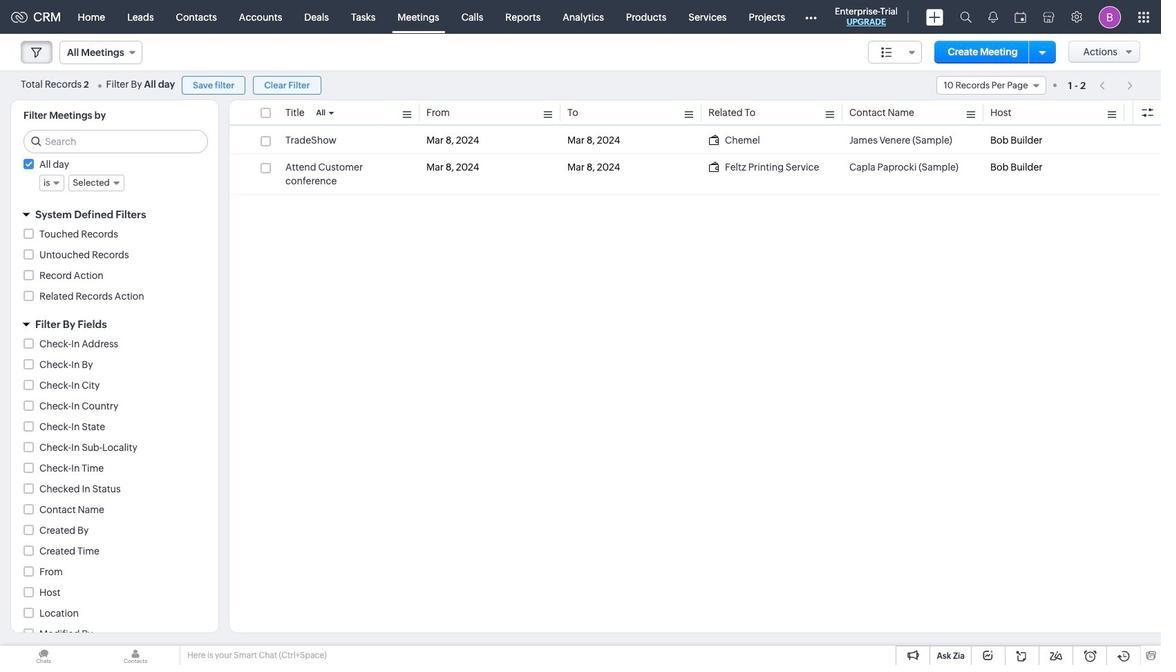 Task type: locate. For each thing, give the bounding box(es) containing it.
None field
[[59, 41, 142, 64], [868, 41, 922, 64], [937, 76, 1047, 95], [39, 175, 65, 192], [69, 175, 124, 192], [59, 41, 142, 64], [937, 76, 1047, 95], [39, 175, 65, 192], [69, 175, 124, 192]]

navigation
[[1093, 75, 1141, 95]]

contacts image
[[92, 646, 179, 666]]

chats image
[[0, 646, 87, 666]]

row group
[[230, 127, 1162, 195]]

Other Modules field
[[797, 6, 826, 28]]

search element
[[952, 0, 980, 34]]

create menu element
[[918, 0, 952, 34]]

search image
[[960, 11, 972, 23]]

create menu image
[[927, 9, 944, 25]]

size image
[[881, 46, 892, 59]]

signals element
[[980, 0, 1007, 34]]



Task type: describe. For each thing, give the bounding box(es) containing it.
profile element
[[1091, 0, 1130, 34]]

none field size
[[868, 41, 922, 64]]

profile image
[[1099, 6, 1122, 28]]

Search text field
[[24, 131, 207, 153]]

signals image
[[989, 11, 998, 23]]

calendar image
[[1015, 11, 1027, 22]]

logo image
[[11, 11, 28, 22]]



Task type: vqa. For each thing, say whether or not it's contained in the screenshot.
Search ICON
yes



